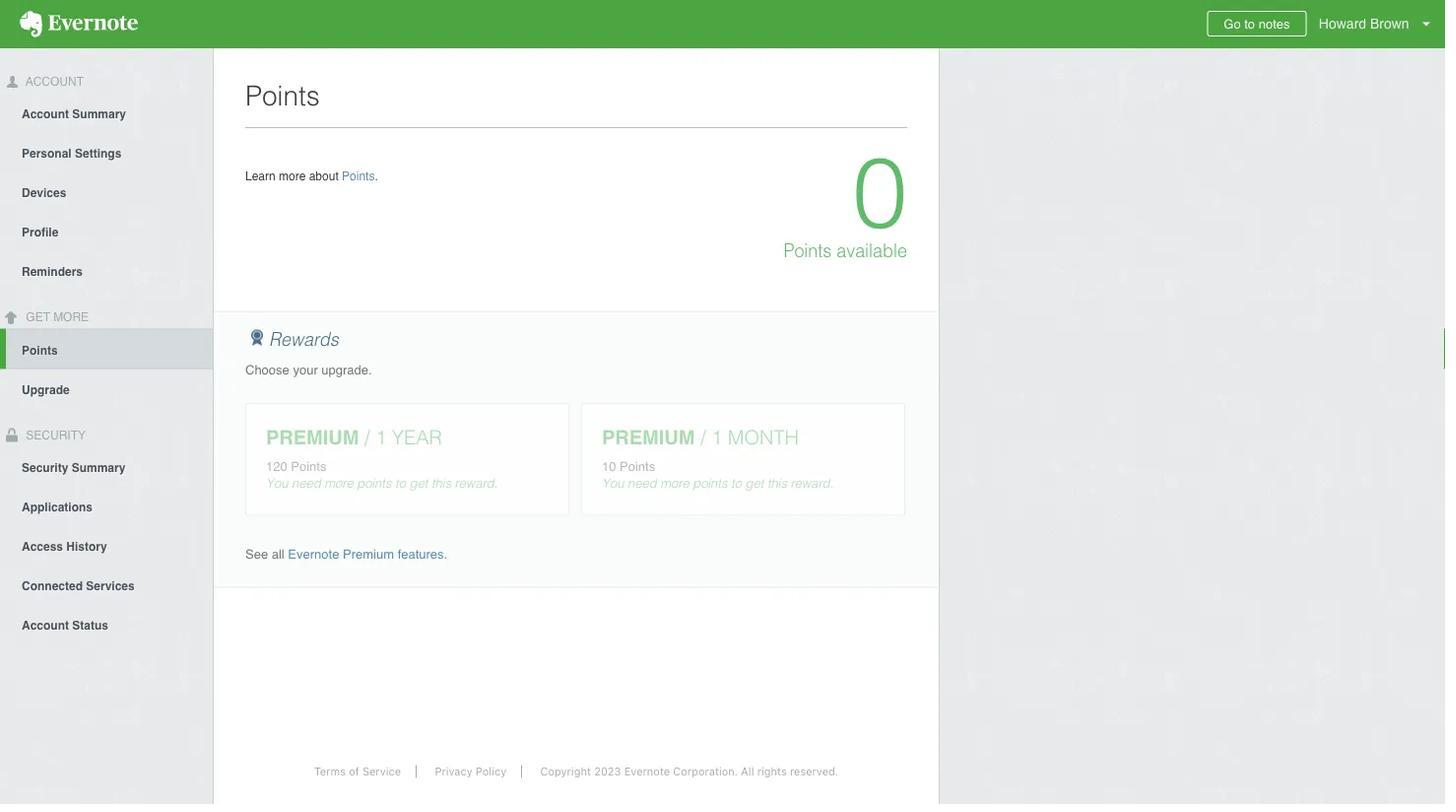 Task type: vqa. For each thing, say whether or not it's contained in the screenshot.
to
yes



Task type: describe. For each thing, give the bounding box(es) containing it.
connected services
[[22, 579, 135, 593]]

learn
[[245, 169, 276, 183]]

evernote for corporation.
[[625, 765, 670, 778]]

profile
[[22, 226, 58, 239]]

connected
[[22, 579, 83, 593]]

security summary
[[22, 461, 126, 474]]

applications
[[22, 500, 93, 514]]

reminders link
[[0, 251, 213, 291]]

rights
[[758, 765, 787, 778]]

points inside premium / 1 year 120 points you need more points to get this reward.
[[291, 459, 327, 474]]

to for / 1 year
[[395, 476, 406, 491]]

profile link
[[0, 212, 213, 251]]

privacy policy link
[[420, 765, 523, 778]]

personal settings link
[[0, 133, 213, 172]]

services
[[86, 579, 135, 593]]

access history
[[22, 540, 107, 553]]

reminders
[[22, 265, 83, 279]]

terms
[[314, 765, 346, 778]]

evernote premium features. link
[[288, 547, 448, 562]]

1 for year
[[376, 426, 387, 449]]

more
[[53, 310, 89, 324]]

go
[[1224, 16, 1242, 31]]

points up the learn
[[245, 80, 320, 111]]

access
[[22, 540, 63, 553]]

summary for security summary
[[72, 461, 126, 474]]

premium
[[343, 547, 394, 562]]

security summary link
[[0, 447, 213, 486]]

year
[[392, 426, 442, 449]]

premium / 1 year 120 points you need more points to get this reward.
[[266, 426, 498, 491]]

account summary link
[[0, 93, 213, 133]]

account for account summary
[[22, 107, 69, 121]]

rewards
[[269, 329, 339, 349]]

evernote for premium
[[288, 547, 339, 562]]

choose your upgrade.
[[245, 363, 372, 378]]

get for year
[[410, 476, 428, 491]]

brown
[[1371, 16, 1410, 32]]

account summary
[[22, 107, 126, 121]]

copyright 2023 evernote corporation. all rights reserved.
[[541, 765, 839, 778]]

1 for month
[[712, 426, 723, 449]]

points inside 0 points available
[[784, 241, 832, 261]]

reward. for / 1 year
[[455, 476, 498, 491]]

points down get
[[22, 344, 58, 357]]

notes
[[1259, 16, 1291, 31]]

of
[[349, 765, 360, 778]]

upgrade.
[[322, 363, 372, 378]]

account status link
[[0, 605, 213, 644]]

devices
[[22, 186, 66, 200]]

0 points available
[[784, 137, 908, 261]]

features.
[[398, 547, 448, 562]]

evernote image
[[0, 11, 158, 37]]

need for / 1 month
[[628, 476, 657, 491]]

learn more about points .
[[245, 169, 378, 183]]

howard brown link
[[1315, 0, 1446, 48]]

points for / 1 year
[[357, 476, 392, 491]]

0
[[853, 137, 908, 250]]

about
[[309, 169, 339, 183]]

settings
[[75, 147, 122, 160]]

your
[[293, 363, 318, 378]]

privacy
[[435, 765, 473, 778]]

need for / 1 year
[[292, 476, 321, 491]]

all
[[272, 547, 285, 562]]

10
[[602, 459, 616, 474]]



Task type: locate. For each thing, give the bounding box(es) containing it.
more inside premium / 1 year 120 points you need more points to get this reward.
[[325, 476, 353, 491]]

0 horizontal spatial evernote
[[288, 547, 339, 562]]

1 this from the left
[[432, 476, 451, 491]]

1 get from the left
[[410, 476, 428, 491]]

0 horizontal spatial to
[[395, 476, 406, 491]]

to inside go to notes link
[[1245, 16, 1256, 31]]

evernote link
[[0, 0, 158, 48]]

all
[[742, 765, 754, 778]]

0 horizontal spatial points
[[357, 476, 392, 491]]

reward. inside premium / 1 month 10 points you need more points to get this reward.
[[791, 476, 834, 491]]

120
[[266, 459, 288, 474]]

account down connected
[[22, 618, 69, 632]]

1 inside premium / 1 year 120 points you need more points to get this reward.
[[376, 426, 387, 449]]

applications link
[[0, 486, 213, 526]]

reward.
[[455, 476, 498, 491], [791, 476, 834, 491]]

1 inside premium / 1 month 10 points you need more points to get this reward.
[[712, 426, 723, 449]]

points
[[357, 476, 392, 491], [693, 476, 728, 491]]

1 horizontal spatial reward.
[[791, 476, 834, 491]]

choose
[[245, 363, 290, 378]]

0 vertical spatial security
[[23, 428, 86, 442]]

0 horizontal spatial premium
[[266, 426, 359, 449]]

1 1 from the left
[[376, 426, 387, 449]]

access history link
[[0, 526, 213, 565]]

you down the 10
[[602, 476, 624, 491]]

upgrade
[[22, 383, 70, 397]]

2 / from the left
[[701, 426, 706, 449]]

1 left year
[[376, 426, 387, 449]]

points link right about
[[342, 169, 375, 183]]

reserved.
[[790, 765, 839, 778]]

to down year
[[395, 476, 406, 491]]

2 get from the left
[[746, 476, 764, 491]]

/
[[365, 426, 370, 449], [701, 426, 706, 449]]

security for security
[[23, 428, 86, 442]]

terms of service
[[314, 765, 401, 778]]

get down month
[[746, 476, 764, 491]]

premium inside premium / 1 month 10 points you need more points to get this reward.
[[602, 426, 695, 449]]

go to notes
[[1224, 16, 1291, 31]]

points right about
[[342, 169, 375, 183]]

0 horizontal spatial points link
[[6, 329, 213, 369]]

2023
[[594, 765, 621, 778]]

1 need from the left
[[292, 476, 321, 491]]

1 horizontal spatial points link
[[342, 169, 375, 183]]

2 1 from the left
[[712, 426, 723, 449]]

need inside premium / 1 month 10 points you need more points to get this reward.
[[628, 476, 657, 491]]

get down year
[[410, 476, 428, 491]]

1 you from the left
[[266, 476, 288, 491]]

howard brown
[[1320, 16, 1410, 32]]

1 horizontal spatial more
[[325, 476, 353, 491]]

service
[[363, 765, 401, 778]]

premium
[[266, 426, 359, 449], [602, 426, 695, 449]]

1 vertical spatial evernote
[[625, 765, 670, 778]]

devices link
[[0, 172, 213, 212]]

2 horizontal spatial more
[[661, 476, 690, 491]]

to down month
[[731, 476, 742, 491]]

summary for account summary
[[72, 107, 126, 121]]

2 need from the left
[[628, 476, 657, 491]]

points right '120'
[[291, 459, 327, 474]]

0 horizontal spatial get
[[410, 476, 428, 491]]

evernote right 2023
[[625, 765, 670, 778]]

1
[[376, 426, 387, 449], [712, 426, 723, 449]]

0 vertical spatial points link
[[342, 169, 375, 183]]

copyright
[[541, 765, 591, 778]]

need inside premium / 1 year 120 points you need more points to get this reward.
[[292, 476, 321, 491]]

privacy policy
[[435, 765, 507, 778]]

1 vertical spatial points link
[[6, 329, 213, 369]]

1 reward. from the left
[[455, 476, 498, 491]]

0 horizontal spatial 1
[[376, 426, 387, 449]]

you
[[266, 476, 288, 491], [602, 476, 624, 491]]

1 horizontal spatial points
[[693, 476, 728, 491]]

more inside premium / 1 month 10 points you need more points to get this reward.
[[661, 476, 690, 491]]

reward. for / 1 month
[[791, 476, 834, 491]]

premium up '120'
[[266, 426, 359, 449]]

premium for / 1 year
[[266, 426, 359, 449]]

1 premium from the left
[[266, 426, 359, 449]]

1 horizontal spatial evernote
[[625, 765, 670, 778]]

account
[[23, 75, 84, 89], [22, 107, 69, 121], [22, 618, 69, 632]]

2 horizontal spatial to
[[1245, 16, 1256, 31]]

status
[[72, 618, 108, 632]]

/ inside premium / 1 year 120 points you need more points to get this reward.
[[365, 426, 370, 449]]

more for / 1 year
[[325, 476, 353, 491]]

1 horizontal spatial to
[[731, 476, 742, 491]]

this
[[432, 476, 451, 491], [768, 476, 787, 491]]

account status
[[22, 618, 108, 632]]

security up applications
[[22, 461, 68, 474]]

to
[[1245, 16, 1256, 31], [395, 476, 406, 491], [731, 476, 742, 491]]

this inside premium / 1 year 120 points you need more points to get this reward.
[[432, 476, 451, 491]]

this for month
[[768, 476, 787, 491]]

1 horizontal spatial premium
[[602, 426, 695, 449]]

personal settings
[[22, 147, 122, 160]]

premium for / 1 month
[[602, 426, 695, 449]]

more
[[279, 169, 306, 183], [325, 476, 353, 491], [661, 476, 690, 491]]

1 points from the left
[[357, 476, 392, 491]]

you inside premium / 1 year 120 points you need more points to get this reward.
[[266, 476, 288, 491]]

evernote
[[288, 547, 339, 562], [625, 765, 670, 778]]

you for / 1 month
[[602, 476, 624, 491]]

summary
[[72, 107, 126, 121], [72, 461, 126, 474]]

premium up the 10
[[602, 426, 695, 449]]

0 vertical spatial evernote
[[288, 547, 339, 562]]

upgrade link
[[0, 369, 213, 409]]

.
[[375, 169, 378, 183]]

account for account
[[23, 75, 84, 89]]

points link down the more at top
[[6, 329, 213, 369]]

to right "go"
[[1245, 16, 1256, 31]]

get
[[410, 476, 428, 491], [746, 476, 764, 491]]

/ left month
[[701, 426, 706, 449]]

go to notes link
[[1208, 11, 1307, 36]]

corporation.
[[674, 765, 738, 778]]

2 you from the left
[[602, 476, 624, 491]]

points for / 1 month
[[693, 476, 728, 491]]

points inside premium / 1 year 120 points you need more points to get this reward.
[[357, 476, 392, 491]]

0 horizontal spatial reward.
[[455, 476, 498, 491]]

points right the 10
[[620, 459, 656, 474]]

2 vertical spatial account
[[22, 618, 69, 632]]

this inside premium / 1 month 10 points you need more points to get this reward.
[[768, 476, 787, 491]]

1 horizontal spatial this
[[768, 476, 787, 491]]

see all evernote premium features.
[[245, 547, 448, 562]]

1 left month
[[712, 426, 723, 449]]

account for account status
[[22, 618, 69, 632]]

0 horizontal spatial more
[[279, 169, 306, 183]]

/ inside premium / 1 month 10 points you need more points to get this reward.
[[701, 426, 706, 449]]

premium / 1 month 10 points you need more points to get this reward.
[[602, 426, 834, 491]]

/ for / 1 year
[[365, 426, 370, 449]]

1 horizontal spatial you
[[602, 476, 624, 491]]

/ for / 1 month
[[701, 426, 706, 449]]

security for security summary
[[22, 461, 68, 474]]

month
[[728, 426, 799, 449]]

points inside premium / 1 month 10 points you need more points to get this reward.
[[693, 476, 728, 491]]

account inside "link"
[[22, 618, 69, 632]]

account up the account summary
[[23, 75, 84, 89]]

1 vertical spatial security
[[22, 461, 68, 474]]

get
[[26, 310, 50, 324]]

you inside premium / 1 month 10 points you need more points to get this reward.
[[602, 476, 624, 491]]

see
[[245, 547, 268, 562]]

more for / 1 month
[[661, 476, 690, 491]]

you for / 1 year
[[266, 476, 288, 491]]

policy
[[476, 765, 507, 778]]

0 horizontal spatial you
[[266, 476, 288, 491]]

1 / from the left
[[365, 426, 370, 449]]

get for month
[[746, 476, 764, 491]]

1 horizontal spatial /
[[701, 426, 706, 449]]

2 this from the left
[[768, 476, 787, 491]]

2 reward. from the left
[[791, 476, 834, 491]]

0 horizontal spatial need
[[292, 476, 321, 491]]

need
[[292, 476, 321, 491], [628, 476, 657, 491]]

premium inside premium / 1 year 120 points you need more points to get this reward.
[[266, 426, 359, 449]]

you down '120'
[[266, 476, 288, 491]]

get inside premium / 1 year 120 points you need more points to get this reward.
[[410, 476, 428, 491]]

points
[[245, 80, 320, 111], [342, 169, 375, 183], [784, 241, 832, 261], [22, 344, 58, 357], [291, 459, 327, 474], [620, 459, 656, 474]]

security
[[23, 428, 86, 442], [22, 461, 68, 474]]

1 vertical spatial account
[[22, 107, 69, 121]]

summary up "personal settings" link at the top of the page
[[72, 107, 126, 121]]

0 horizontal spatial /
[[365, 426, 370, 449]]

personal
[[22, 147, 72, 160]]

summary up applications link
[[72, 461, 126, 474]]

get inside premium / 1 month 10 points you need more points to get this reward.
[[746, 476, 764, 491]]

evernote right "all"
[[288, 547, 339, 562]]

0 horizontal spatial this
[[432, 476, 451, 491]]

this for year
[[432, 476, 451, 491]]

2 points from the left
[[693, 476, 728, 491]]

account up personal
[[22, 107, 69, 121]]

available
[[837, 241, 908, 261]]

to for / 1 month
[[731, 476, 742, 491]]

security up "security summary"
[[23, 428, 86, 442]]

0 vertical spatial account
[[23, 75, 84, 89]]

0 vertical spatial summary
[[72, 107, 126, 121]]

points link
[[342, 169, 375, 183], [6, 329, 213, 369]]

points inside premium / 1 month 10 points you need more points to get this reward.
[[620, 459, 656, 474]]

connected services link
[[0, 565, 213, 605]]

to inside premium / 1 month 10 points you need more points to get this reward.
[[731, 476, 742, 491]]

this down year
[[432, 476, 451, 491]]

1 vertical spatial summary
[[72, 461, 126, 474]]

terms of service link
[[300, 765, 417, 778]]

reward. inside premium / 1 year 120 points you need more points to get this reward.
[[455, 476, 498, 491]]

1 horizontal spatial get
[[746, 476, 764, 491]]

this down month
[[768, 476, 787, 491]]

howard
[[1320, 16, 1367, 32]]

history
[[66, 540, 107, 553]]

1 horizontal spatial 1
[[712, 426, 723, 449]]

points left available
[[784, 241, 832, 261]]

1 horizontal spatial need
[[628, 476, 657, 491]]

/ left year
[[365, 426, 370, 449]]

2 premium from the left
[[602, 426, 695, 449]]

get more
[[23, 310, 89, 324]]

to inside premium / 1 year 120 points you need more points to get this reward.
[[395, 476, 406, 491]]



